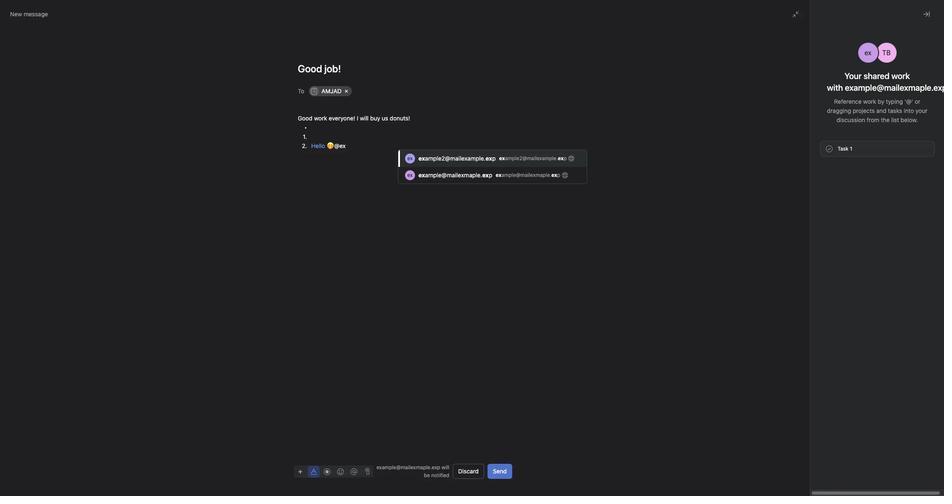 Task type: vqa. For each thing, say whether or not it's contained in the screenshot.
My associated with My workspace
no



Task type: locate. For each thing, give the bounding box(es) containing it.
you and example@mailexmaple.exp joined 9 minutes ago
[[798, 294, 930, 310]]

the
[[816, 115, 825, 122], [881, 116, 890, 124], [824, 124, 833, 132]]

shared
[[864, 71, 890, 81]]

track up summary
[[795, 92, 813, 100]]

0 vertical spatial example@mailexmaple.exp
[[825, 294, 909, 301]]

formatting image
[[310, 469, 317, 476]]

is inside summary what is the origin of halloween? it's november, let's go to the next thing now, we're at risk!
[[810, 115, 814, 122]]

2
[[812, 148, 815, 155]]

example@mailexmaple.exp inside you and example@mailexmaple.exp joined 9 minutes ago
[[825, 294, 909, 301]]

hello
[[311, 142, 325, 150]]

members
[[854, 208, 883, 216]]

track for track is falling
[[795, 92, 813, 100]]

black inside tyler black 2 minutes ago
[[827, 140, 843, 147]]

0 vertical spatial i
[[282, 96, 284, 103]]

we're
[[877, 124, 891, 132]]

0 vertical spatial send
[[798, 208, 814, 216]]

good work everyone! i will buy us donuts!
[[298, 115, 410, 122]]

ago
[[837, 148, 845, 155], [823, 304, 832, 310]]

0 vertical spatial track
[[795, 92, 813, 100]]

2 vertical spatial and
[[811, 294, 823, 301]]

100%
[[305, 96, 321, 103]]

1 horizontal spatial send
[[798, 208, 814, 216]]

black down track is falling button
[[814, 240, 829, 247]]

will inside example@mailexmaple.exp will be notified
[[442, 465, 449, 471]]

your shared work with example@mailexmaple.exp
[[827, 71, 944, 93]]

black inside track is falling tyler black
[[814, 240, 829, 247]]

send for send message to members
[[798, 208, 814, 216]]

to right "go"
[[817, 124, 822, 132]]

tyler black link for project created
[[798, 348, 829, 355]]

1 horizontal spatial ex
[[865, 49, 872, 57]]

ex up project created
[[812, 316, 818, 322]]

message right the new
[[24, 10, 48, 18]]

expect
[[285, 96, 304, 103]]

0 horizontal spatial to
[[817, 124, 822, 132]]

message
[[24, 10, 48, 18], [816, 208, 844, 216]]

edit message draft document
[[288, 114, 522, 151]]

typing
[[886, 98, 903, 105]]

i left expect
[[282, 96, 284, 103]]

1 horizontal spatial to
[[846, 208, 852, 216]]

the inside reference work by typing '@' or dragging projects and tasks into your discussion from the list below.
[[881, 116, 890, 124]]

the left origin
[[816, 115, 825, 122]]

is left falling on the right top
[[817, 230, 822, 238]]

insert an object image
[[298, 470, 303, 475]]

close image
[[923, 11, 930, 18]]

1 vertical spatial will
[[442, 465, 449, 471]]

reference work by typing '@' or dragging projects and tasks into your discussion from the list below.
[[827, 98, 928, 124]]

1 vertical spatial send
[[493, 468, 507, 476]]

good
[[298, 115, 313, 122]]

send message to members
[[798, 208, 883, 216]]

work up projects at the right top of page
[[864, 98, 877, 105]]

discard button
[[453, 465, 484, 480]]

0 horizontal spatial send
[[493, 468, 507, 476]]

ex left tb
[[865, 49, 872, 57]]

will inside edit message draft document
[[360, 115, 369, 122]]

hide sidebar image
[[11, 7, 18, 13]]

example@mailexmaple.exp will be notified
[[377, 465, 449, 479]]

is falling
[[814, 92, 840, 100]]

1 vertical spatial ex
[[812, 316, 818, 322]]

minutes
[[816, 148, 835, 155], [803, 304, 822, 310]]

1 vertical spatial ago
[[823, 304, 832, 310]]

tyler black link
[[812, 140, 843, 147], [798, 240, 829, 247], [798, 272, 829, 279], [798, 348, 829, 355]]

send inside button
[[493, 468, 507, 476]]

1 vertical spatial is
[[817, 230, 822, 238]]

minutes right 9
[[803, 304, 822, 310]]

0 horizontal spatial message
[[24, 10, 48, 18]]

1 horizontal spatial work
[[864, 98, 877, 105]]

send button
[[488, 465, 512, 480]]

new message
[[10, 10, 48, 18]]

2 vertical spatial work
[[314, 115, 327, 122]]

will
[[360, 115, 369, 122], [442, 465, 449, 471]]

1 vertical spatial track
[[798, 230, 815, 238]]

tyler black link down track is falling button
[[798, 240, 829, 247]]

0 vertical spatial is
[[810, 115, 814, 122]]

to
[[817, 124, 822, 132], [846, 208, 852, 216]]

0 horizontal spatial and
[[322, 96, 332, 103]]

and right you
[[811, 294, 823, 301]]

send
[[798, 208, 814, 216], [493, 468, 507, 476]]

1 horizontal spatial will
[[442, 465, 449, 471]]

it's
[[882, 115, 890, 122]]

will up notified
[[442, 465, 449, 471]]

to
[[298, 87, 304, 94]]

0 horizontal spatial will
[[360, 115, 369, 122]]

tyler down first at the bottom right
[[798, 272, 812, 279]]

ago inside you and example@mailexmaple.exp joined 9 minutes ago
[[823, 304, 832, 310]]

1 vertical spatial work
[[864, 98, 877, 105]]

the up we're
[[881, 116, 890, 124]]

0 vertical spatial and
[[322, 96, 332, 103]]

minutes right 2
[[816, 148, 835, 155]]

1 horizontal spatial example@mailexmaple.exp
[[825, 294, 909, 301]]

i
[[282, 96, 284, 103], [357, 115, 358, 122]]

1 vertical spatial i
[[357, 115, 358, 122]]

1 vertical spatial example@mailexmaple.exp
[[377, 465, 440, 471]]

1 horizontal spatial is
[[817, 230, 822, 238]]

1 horizontal spatial message
[[816, 208, 844, 216]]

black
[[827, 140, 843, 147], [814, 240, 829, 247], [814, 272, 829, 279], [814, 348, 829, 355]]

example@mailexmaple.exp inside example@mailexmaple.exp will be notified
[[377, 465, 440, 471]]

i inside document
[[357, 115, 358, 122]]

at mention image
[[351, 469, 357, 476]]

what
[[795, 115, 808, 122]]

work right the good
[[314, 115, 327, 122]]

and up it's
[[877, 107, 887, 114]]

from
[[867, 116, 880, 124]]

ago right 9
[[823, 304, 832, 310]]

tyler black link down first at the bottom right
[[798, 272, 829, 279]]

tyler black link down project created
[[798, 348, 829, 355]]

tyler black link inside latest status update 'element'
[[812, 140, 843, 147]]

0 horizontal spatial is
[[810, 115, 814, 122]]

project created
[[798, 338, 846, 346]]

1
[[850, 146, 853, 152]]

amjad row
[[309, 86, 511, 98]]

black inside the project created tyler black
[[814, 348, 829, 355]]

2 horizontal spatial work
[[892, 71, 910, 81]]

track is falling
[[795, 92, 840, 100]]

0 vertical spatial ago
[[837, 148, 845, 155]]

1 vertical spatial message
[[816, 208, 844, 216]]

work for good work everyone! i will buy us donuts!
[[314, 115, 327, 122]]

message for new
[[24, 10, 48, 18]]

expand good job! image
[[895, 484, 902, 490]]

tyler down project created
[[798, 348, 812, 355]]

track
[[795, 92, 813, 100], [798, 230, 815, 238]]

0 vertical spatial minutes
[[816, 148, 835, 155]]

1 vertical spatial and
[[877, 107, 887, 114]]

is up "go"
[[810, 115, 814, 122]]

work
[[892, 71, 910, 81], [864, 98, 877, 105], [314, 115, 327, 122]]

minutes inside you and example@mailexmaple.exp joined 9 minutes ago
[[803, 304, 822, 310]]

buy
[[370, 115, 380, 122]]

0 horizontal spatial work
[[314, 115, 327, 122]]

at
[[893, 124, 898, 132]]

of
[[843, 115, 849, 122]]

good job!
[[820, 483, 847, 490]]

less!
[[342, 96, 355, 103]]

will left buy
[[360, 115, 369, 122]]

0 horizontal spatial example@mailexmaple.exp
[[377, 465, 440, 471]]

joined
[[911, 294, 930, 301]]

0 horizontal spatial ex
[[812, 316, 818, 322]]

0 vertical spatial will
[[360, 115, 369, 122]]

tyler black link up 2
[[812, 140, 843, 147]]

black inside first update tyler black
[[814, 272, 829, 279]]

work inside your shared work with example@mailexmaple.exp
[[892, 71, 910, 81]]

black down next
[[827, 140, 843, 147]]

the down origin
[[824, 124, 833, 132]]

🤭@ex
[[327, 142, 346, 150]]

i right everyone!
[[357, 115, 358, 122]]

is
[[810, 115, 814, 122], [817, 230, 822, 238]]

your
[[916, 107, 928, 114]]

track left falling on the right top
[[798, 230, 815, 238]]

by
[[878, 98, 885, 105]]

send up track is falling tyler black
[[798, 208, 814, 216]]

tyler inside track is falling tyler black
[[798, 240, 812, 247]]

message up track is falling button
[[816, 208, 844, 216]]

to inside summary what is the origin of halloween? it's november, let's go to the next thing now, we're at risk!
[[817, 124, 822, 132]]

example@mailexmaple.exp
[[825, 294, 909, 301], [377, 465, 440, 471]]

9
[[798, 304, 801, 310]]

0 vertical spatial message
[[24, 10, 48, 18]]

tyler inside first update tyler black
[[798, 272, 812, 279]]

send right discard
[[493, 468, 507, 476]]

work inside edit message draft document
[[314, 115, 327, 122]]

and
[[322, 96, 332, 103], [877, 107, 887, 114], [811, 294, 823, 301]]

1 horizontal spatial ago
[[837, 148, 845, 155]]

black down project created
[[814, 348, 829, 355]]

and down amjad at left
[[322, 96, 332, 103]]

1 horizontal spatial and
[[811, 294, 823, 301]]

and inside you and example@mailexmaple.exp joined 9 minutes ago
[[811, 294, 823, 301]]

1 horizontal spatial i
[[357, 115, 358, 122]]

1 vertical spatial minutes
[[803, 304, 822, 310]]

work up with example@mailexmaple.exp
[[892, 71, 910, 81]]

to left members
[[846, 208, 852, 216]]

tyler up first at the bottom right
[[798, 240, 812, 247]]

amjad
[[322, 88, 342, 95]]

i expect 100% and no less!
[[282, 96, 355, 103]]

track inside latest status update 'element'
[[795, 92, 813, 100]]

2 horizontal spatial and
[[877, 107, 887, 114]]

toolbar
[[295, 466, 362, 478]]

ex
[[865, 49, 872, 57], [812, 316, 818, 322]]

your
[[845, 71, 862, 81]]

0 vertical spatial work
[[892, 71, 910, 81]]

tyler up 2
[[812, 140, 826, 147]]

black down update
[[814, 272, 829, 279]]

origin
[[826, 115, 841, 122]]

0 horizontal spatial ago
[[823, 304, 832, 310]]

work inside reference work by typing '@' or dragging projects and tasks into your discussion from the list below.
[[864, 98, 877, 105]]

0 vertical spatial to
[[817, 124, 822, 132]]

ago left 1
[[837, 148, 845, 155]]

summary what is the origin of halloween? it's november, let's go to the next thing now, we're at risk!
[[795, 106, 922, 132]]

risk!
[[900, 124, 911, 132]]

track inside track is falling tyler black
[[798, 230, 815, 238]]

first update tyler black
[[798, 262, 835, 279]]

tyler
[[812, 140, 826, 147], [798, 240, 812, 247], [798, 272, 812, 279], [798, 348, 812, 355]]

go
[[808, 124, 815, 132]]



Task type: describe. For each thing, give the bounding box(es) containing it.
new
[[10, 10, 22, 18]]

no
[[334, 96, 341, 103]]

is inside track is falling tyler black
[[817, 230, 822, 238]]

tyler inside tyler black 2 minutes ago
[[812, 140, 826, 147]]

task 1
[[838, 146, 853, 152]]

0 likes. click to like this task image
[[918, 144, 924, 151]]

emoji image
[[337, 469, 344, 476]]

november,
[[891, 115, 921, 122]]

you and example@mailexmaple.exp joined button
[[798, 293, 930, 302]]

or
[[915, 98, 921, 105]]

dragging
[[827, 107, 852, 114]]

track for track is falling tyler black
[[798, 230, 815, 238]]

Project description title text field
[[277, 71, 367, 89]]

tyler black 2 minutes ago
[[812, 140, 845, 155]]

1 vertical spatial to
[[846, 208, 852, 216]]

us
[[382, 115, 388, 122]]

send for send
[[493, 468, 507, 476]]

everyone!
[[329, 115, 355, 122]]

list
[[892, 116, 899, 124]]

work for reference work by typing '@' or dragging projects and tasks into your discussion from the list below.
[[864, 98, 877, 105]]

project created tyler black
[[798, 338, 846, 355]]

Add subject text field
[[288, 62, 522, 75]]

discussion
[[837, 116, 866, 124]]

thing
[[847, 124, 861, 132]]

0 vertical spatial ex
[[865, 49, 872, 57]]

record a video image
[[324, 469, 331, 476]]

minutes inside tyler black 2 minutes ago
[[816, 148, 835, 155]]

amjad cell
[[309, 86, 352, 96]]

track is falling tyler black
[[798, 230, 843, 247]]

task
[[838, 146, 849, 152]]

tyler black link for first
[[798, 272, 829, 279]]

let's
[[795, 124, 807, 132]]

first
[[798, 262, 812, 269]]

'@'
[[905, 98, 914, 105]]

donuts!
[[390, 115, 410, 122]]

update
[[814, 262, 835, 269]]

notified
[[431, 473, 449, 479]]

reference
[[835, 98, 862, 105]]

you
[[798, 294, 810, 301]]

at risk
[[788, 64, 812, 73]]

hello link
[[311, 142, 325, 150]]

send message to members button
[[798, 208, 883, 216]]

discard
[[458, 468, 479, 476]]

into
[[904, 107, 914, 114]]

minimize image
[[793, 11, 799, 18]]

0 horizontal spatial i
[[282, 96, 284, 103]]

first update button
[[798, 261, 866, 270]]

halloween?
[[850, 115, 880, 122]]

ago inside tyler black 2 minutes ago
[[837, 148, 845, 155]]

tyler black link for track
[[798, 240, 829, 247]]

tyler inside the project created tyler black
[[798, 348, 812, 355]]

now,
[[863, 124, 875, 132]]

next
[[834, 124, 846, 132]]

tasks
[[888, 107, 903, 114]]

projects
[[853, 107, 875, 114]]

with example@mailexmaple.exp
[[827, 83, 944, 93]]

track is falling button
[[798, 230, 866, 238]]

falling
[[824, 230, 843, 238]]

be
[[424, 473, 430, 479]]

below.
[[901, 116, 918, 124]]

summary
[[795, 106, 823, 113]]

hello 🤭@ex
[[311, 142, 346, 150]]

tb
[[883, 49, 891, 57]]

close image
[[908, 484, 915, 490]]

message for send
[[816, 208, 844, 216]]

latest status update element
[[788, 81, 934, 163]]

and inside reference work by typing '@' or dragging projects and tasks into your discussion from the list below.
[[877, 107, 887, 114]]



